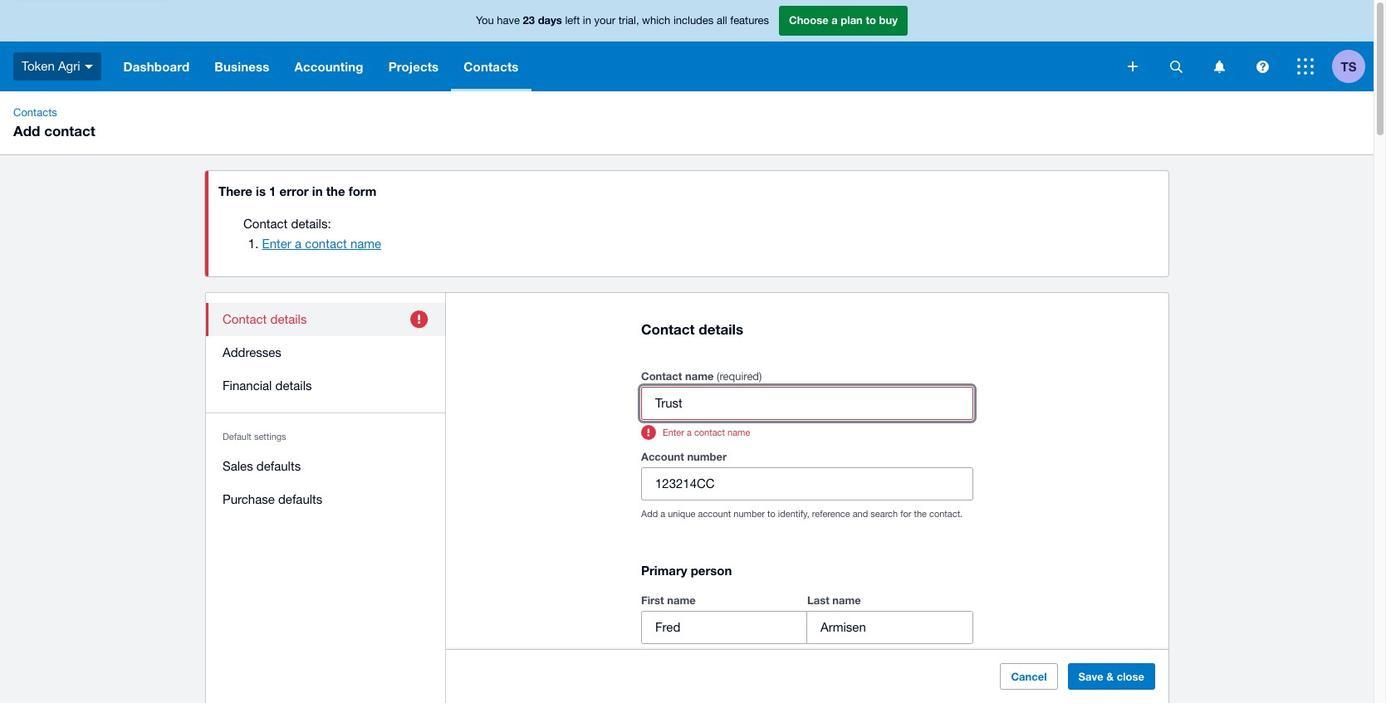 Task type: locate. For each thing, give the bounding box(es) containing it.
all
[[717, 14, 728, 27]]

name down (required)
[[728, 428, 751, 438]]

account number
[[641, 451, 727, 464]]

contact details up "contact name (required)" on the bottom of the page
[[641, 321, 744, 338]]

cancel
[[1012, 671, 1047, 684]]

0 vertical spatial contacts
[[464, 59, 519, 74]]

contact down is on the top left
[[243, 217, 288, 231]]

0 horizontal spatial in
[[312, 184, 323, 199]]

1 vertical spatial contacts
[[13, 106, 57, 119]]

the left 'form'
[[326, 184, 345, 199]]

contact
[[44, 122, 95, 140], [305, 237, 347, 251], [695, 428, 725, 438]]

a inside banner
[[832, 14, 838, 27]]

1 vertical spatial number
[[734, 510, 765, 520]]

contacts down you
[[464, 59, 519, 74]]

in
[[583, 14, 592, 27], [312, 184, 323, 199]]

purchase
[[223, 493, 275, 507]]

sales defaults link
[[206, 450, 446, 484]]

is
[[256, 184, 266, 199]]

close
[[1117, 671, 1145, 684]]

have
[[497, 14, 520, 27]]

contacts
[[464, 59, 519, 74], [13, 106, 57, 119]]

dashboard link
[[111, 42, 202, 91]]

contact
[[243, 217, 288, 231], [223, 312, 267, 327], [641, 321, 695, 338], [641, 370, 682, 383]]

1 horizontal spatial contacts
[[464, 59, 519, 74]]

0 horizontal spatial contact
[[44, 122, 95, 140]]

0 horizontal spatial to
[[768, 510, 776, 520]]

name right last
[[833, 594, 861, 608]]

enter a contact name
[[663, 428, 751, 438]]

token agri button
[[0, 42, 111, 91]]

add
[[13, 122, 40, 140], [641, 510, 658, 520]]

1 vertical spatial defaults
[[278, 493, 323, 507]]

includes
[[674, 14, 714, 27]]

1 horizontal spatial add
[[641, 510, 658, 520]]

agri
[[58, 59, 80, 73]]

left
[[565, 14, 580, 27]]

contact inside contacts add contact
[[44, 122, 95, 140]]

in right left
[[583, 14, 592, 27]]

details
[[291, 217, 328, 231], [270, 312, 307, 327], [699, 321, 744, 338], [276, 379, 312, 393]]

enter
[[262, 237, 291, 251], [663, 428, 685, 438]]

which
[[642, 14, 671, 27]]

contact down contacts link
[[44, 122, 95, 140]]

choose a plan to buy
[[789, 14, 898, 27]]

number right account
[[734, 510, 765, 520]]

primary
[[641, 564, 688, 579]]

0 horizontal spatial contact details
[[223, 312, 307, 327]]

1 horizontal spatial in
[[583, 14, 592, 27]]

0 vertical spatial enter
[[262, 237, 291, 251]]

contact details link
[[206, 303, 446, 337]]

contacts inside popup button
[[464, 59, 519, 74]]

there
[[219, 184, 252, 199]]

for
[[901, 510, 912, 520]]

0 vertical spatial defaults
[[257, 459, 301, 474]]

add left unique at the bottom of page
[[641, 510, 658, 520]]

contact down : on the left
[[305, 237, 347, 251]]

save & close button
[[1068, 664, 1156, 690]]

name right first
[[667, 594, 696, 608]]

1 horizontal spatial contact
[[305, 237, 347, 251]]

there is 1 error in the form
[[219, 184, 377, 199]]

0 horizontal spatial contacts
[[13, 106, 57, 119]]

name for first name
[[667, 594, 696, 608]]

trial,
[[619, 14, 639, 27]]

1
[[269, 184, 276, 199]]

First name field
[[642, 613, 807, 644]]

number down the enter a contact name at the bottom of the page
[[687, 451, 727, 464]]

last
[[808, 594, 830, 608]]

addresses
[[223, 346, 282, 360]]

1 vertical spatial enter
[[663, 428, 685, 438]]

to left buy
[[866, 14, 877, 27]]

0 vertical spatial in
[[583, 14, 592, 27]]

contact up addresses
[[223, 312, 267, 327]]

you
[[476, 14, 494, 27]]

a
[[832, 14, 838, 27], [295, 237, 302, 251], [687, 428, 692, 438], [661, 510, 666, 520]]

svg image
[[1170, 60, 1183, 73], [1128, 61, 1138, 71]]

account
[[698, 510, 731, 520]]

a down "there is 1 error in the form"
[[295, 237, 302, 251]]

0 horizontal spatial add
[[13, 122, 40, 140]]

search
[[871, 510, 898, 520]]

addresses link
[[206, 337, 446, 370]]

0 vertical spatial add
[[13, 122, 40, 140]]

financial details link
[[206, 370, 446, 403]]

0 horizontal spatial the
[[326, 184, 345, 199]]

2 horizontal spatial contact
[[695, 428, 725, 438]]

contacts for contacts add contact
[[13, 106, 57, 119]]

to
[[866, 14, 877, 27], [768, 510, 776, 520]]

your
[[595, 14, 616, 27]]

to inside banner
[[866, 14, 877, 27]]

0 vertical spatial the
[[326, 184, 345, 199]]

sales
[[223, 459, 253, 474]]

details up addresses
[[270, 312, 307, 327]]

svg image
[[1298, 58, 1315, 75], [1214, 60, 1225, 73], [1257, 60, 1269, 73], [84, 65, 93, 69]]

0 vertical spatial contact
[[44, 122, 95, 140]]

a left unique at the bottom of page
[[661, 510, 666, 520]]

contacts down token on the top left
[[13, 106, 57, 119]]

person
[[691, 564, 732, 579]]

defaults down settings
[[257, 459, 301, 474]]

name left (required)
[[685, 370, 714, 383]]

1 horizontal spatial contact details
[[641, 321, 744, 338]]

cancel button
[[1001, 664, 1058, 690]]

in right error
[[312, 184, 323, 199]]

contact details inside menu
[[223, 312, 307, 327]]

business
[[215, 59, 270, 74]]

name inside contact details : enter a contact name
[[351, 237, 382, 251]]

settings
[[254, 432, 286, 442]]

name
[[351, 237, 382, 251], [685, 370, 714, 383], [728, 428, 751, 438], [667, 594, 696, 608], [833, 594, 861, 608]]

1 horizontal spatial the
[[914, 510, 927, 520]]

the right for
[[914, 510, 927, 520]]

plan
[[841, 14, 863, 27]]

projects button
[[376, 42, 451, 91]]

a up the account number
[[687, 428, 692, 438]]

0 horizontal spatial enter
[[262, 237, 291, 251]]

reference
[[812, 510, 851, 520]]

name for last name
[[833, 594, 861, 608]]

contacts for contacts
[[464, 59, 519, 74]]

0 vertical spatial to
[[866, 14, 877, 27]]

contact details
[[223, 312, 307, 327], [641, 321, 744, 338]]

enter up the account number
[[663, 428, 685, 438]]

defaults for sales defaults
[[257, 459, 301, 474]]

contact up the enter a contact name at the bottom of the page
[[641, 370, 682, 383]]

defaults
[[257, 459, 301, 474], [278, 493, 323, 507]]

contact up the account number
[[695, 428, 725, 438]]

details up enter a contact name link
[[291, 217, 328, 231]]

enter down 1
[[262, 237, 291, 251]]

accounting button
[[282, 42, 376, 91]]

to left identify,
[[768, 510, 776, 520]]

projects
[[389, 59, 439, 74]]

banner
[[0, 0, 1374, 91]]

a for choose
[[832, 14, 838, 27]]

a left 'plan'
[[832, 14, 838, 27]]

1 vertical spatial to
[[768, 510, 776, 520]]

contact details up addresses
[[223, 312, 307, 327]]

Account number field
[[642, 469, 973, 500]]

2 vertical spatial contact
[[695, 428, 725, 438]]

contact.
[[930, 510, 963, 520]]

menu containing contact details
[[206, 293, 446, 527]]

purchase defaults link
[[206, 484, 446, 517]]

contact details : enter a contact name
[[243, 217, 382, 251]]

number
[[687, 451, 727, 464], [734, 510, 765, 520]]

1 vertical spatial contact
[[305, 237, 347, 251]]

banner containing ts
[[0, 0, 1374, 91]]

the
[[326, 184, 345, 199], [914, 510, 927, 520]]

contacts link
[[7, 105, 64, 121]]

name down 'form'
[[351, 237, 382, 251]]

menu
[[206, 293, 446, 527]]

last name
[[808, 594, 861, 608]]

1 horizontal spatial to
[[866, 14, 877, 27]]

group
[[641, 591, 974, 645]]

first
[[641, 594, 664, 608]]

defaults down sales defaults link
[[278, 493, 323, 507]]

default
[[223, 432, 252, 442]]

business button
[[202, 42, 282, 91]]

contacts inside contacts add contact
[[13, 106, 57, 119]]

add down contacts link
[[13, 122, 40, 140]]

0 horizontal spatial number
[[687, 451, 727, 464]]



Task type: vqa. For each thing, say whether or not it's contained in the screenshot.
"identify,"
yes



Task type: describe. For each thing, give the bounding box(es) containing it.
details up (required)
[[699, 321, 744, 338]]

defaults for purchase defaults
[[278, 493, 323, 507]]

days
[[538, 14, 562, 27]]

sales defaults
[[223, 459, 301, 474]]

0 horizontal spatial svg image
[[1128, 61, 1138, 71]]

1 horizontal spatial enter
[[663, 428, 685, 438]]

save & close
[[1079, 671, 1145, 684]]

contacts button
[[451, 42, 531, 91]]

token agri
[[22, 59, 80, 73]]

contact inside menu
[[223, 312, 267, 327]]

contact inside contact details : enter a contact name
[[305, 237, 347, 251]]

contact name (required)
[[641, 370, 762, 383]]

1 vertical spatial the
[[914, 510, 927, 520]]

in inside you have 23 days left in your trial, which includes all features
[[583, 14, 592, 27]]

A business or person's name field
[[642, 388, 973, 420]]

0 vertical spatial number
[[687, 451, 727, 464]]

&
[[1107, 671, 1114, 684]]

financial
[[223, 379, 272, 393]]

a for enter
[[687, 428, 692, 438]]

first name
[[641, 594, 696, 608]]

enter a contact name link
[[262, 237, 382, 251]]

you have 23 days left in your trial, which includes all features
[[476, 14, 769, 27]]

and
[[853, 510, 869, 520]]

financial details
[[223, 379, 312, 393]]

1 horizontal spatial svg image
[[1170, 60, 1183, 73]]

choose
[[789, 14, 829, 27]]

account
[[641, 451, 684, 464]]

form
[[349, 184, 377, 199]]

1 vertical spatial add
[[641, 510, 658, 520]]

error
[[280, 184, 309, 199]]

token
[[22, 59, 55, 73]]

group containing first name
[[641, 591, 974, 645]]

contacts add contact
[[13, 106, 95, 140]]

23
[[523, 14, 535, 27]]

enter inside contact details : enter a contact name
[[262, 237, 291, 251]]

accounting
[[295, 59, 364, 74]]

buy
[[880, 14, 898, 27]]

dashboard
[[123, 59, 190, 74]]

:
[[328, 217, 331, 231]]

add inside contacts add contact
[[13, 122, 40, 140]]

features
[[731, 14, 769, 27]]

purchase defaults
[[223, 493, 323, 507]]

unique
[[668, 510, 696, 520]]

1 horizontal spatial number
[[734, 510, 765, 520]]

primary person
[[641, 564, 732, 579]]

contact for a
[[695, 428, 725, 438]]

1 vertical spatial in
[[312, 184, 323, 199]]

ts button
[[1333, 42, 1374, 91]]

details down addresses link
[[276, 379, 312, 393]]

(required)
[[717, 371, 762, 383]]

a for add
[[661, 510, 666, 520]]

a inside contact details : enter a contact name
[[295, 237, 302, 251]]

details inside contact details : enter a contact name
[[291, 217, 328, 231]]

save
[[1079, 671, 1104, 684]]

svg image inside token agri popup button
[[84, 65, 93, 69]]

name for contact name (required)
[[685, 370, 714, 383]]

add a unique account number to identify, reference and search for the contact.
[[641, 510, 963, 520]]

contact up "contact name (required)" on the bottom of the page
[[641, 321, 695, 338]]

ts
[[1342, 59, 1357, 74]]

identify,
[[778, 510, 810, 520]]

contact for add
[[44, 122, 95, 140]]

default settings
[[223, 432, 286, 442]]

Last name field
[[808, 613, 973, 644]]

contact inside contact details : enter a contact name
[[243, 217, 288, 231]]



